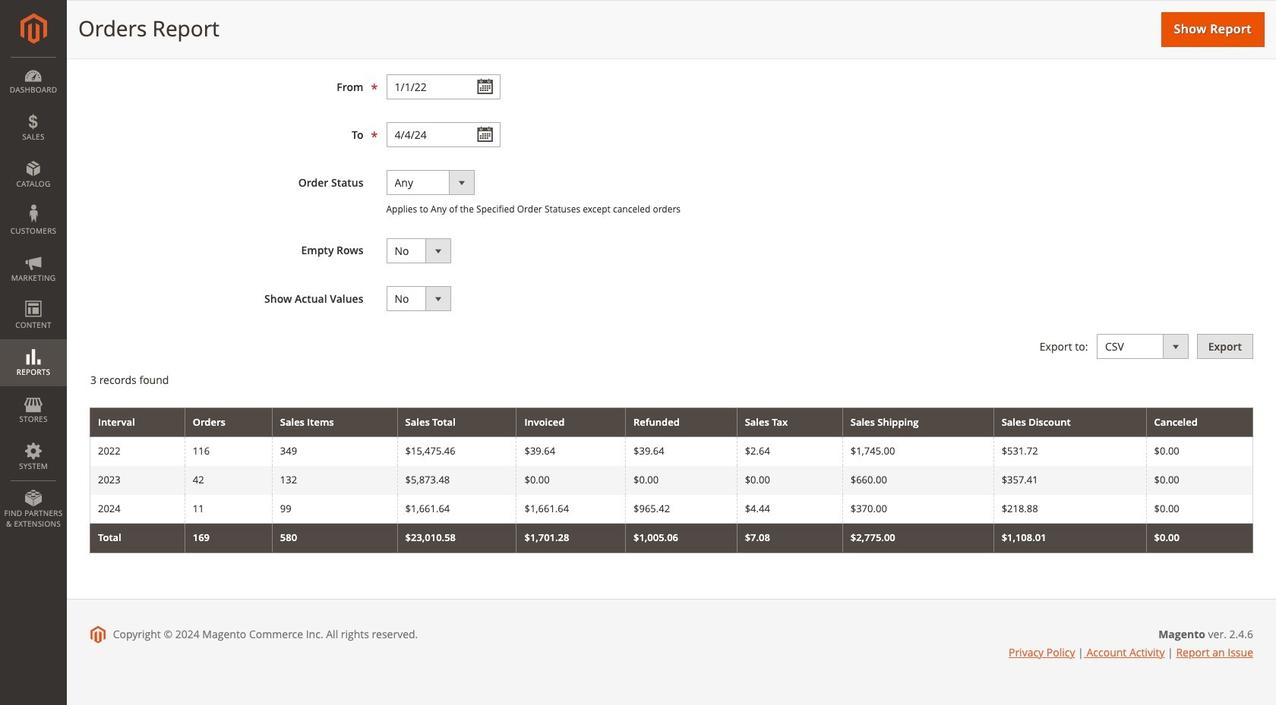 Task type: describe. For each thing, give the bounding box(es) containing it.
magento admin panel image
[[20, 13, 47, 44]]



Task type: locate. For each thing, give the bounding box(es) containing it.
menu bar
[[0, 57, 67, 537]]

None text field
[[386, 75, 500, 100], [386, 123, 500, 148], [386, 75, 500, 100], [386, 123, 500, 148]]



